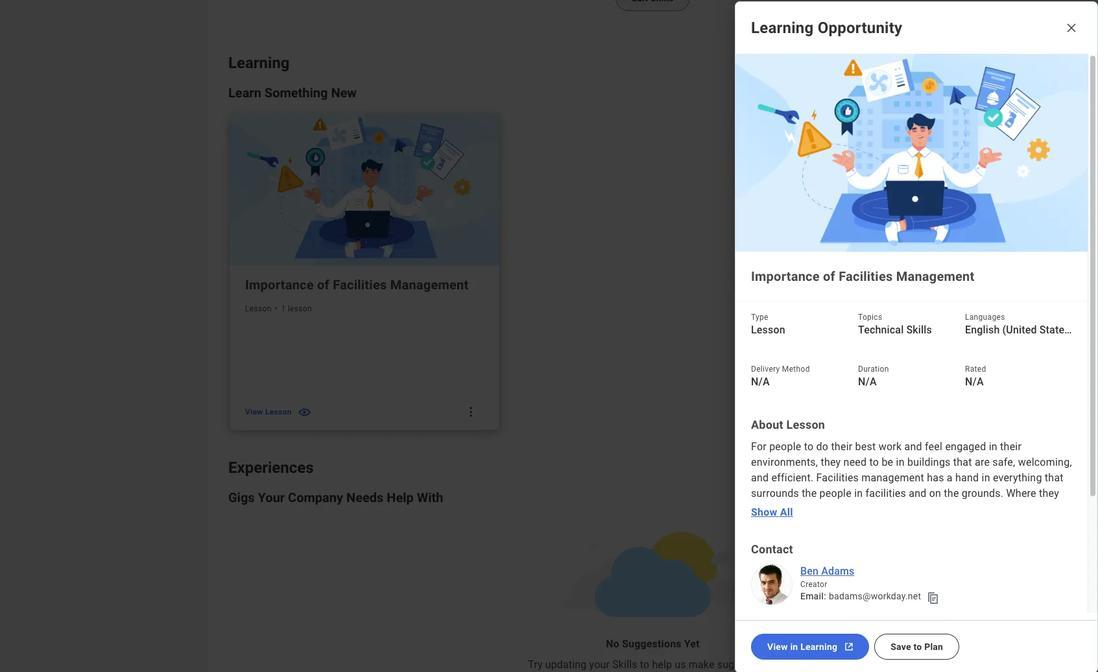 Task type: describe. For each thing, give the bounding box(es) containing it.
show all
[[751, 506, 793, 518]]

visible image
[[297, 405, 312, 420]]

ben adams link
[[801, 564, 945, 579]]

delivery
[[751, 365, 780, 374]]

external link element
[[1050, 86, 1066, 102]]

all for browse all
[[1055, 494, 1066, 504]]

company
[[288, 490, 343, 506]]

management inside learning opportunity dialog
[[896, 269, 975, 284]]

1 lesson
[[281, 304, 312, 313]]

duration
[[858, 365, 889, 374]]

with
[[417, 490, 443, 506]]

english
[[965, 324, 1000, 336]]

safe,
[[993, 456, 1016, 468]]

0 horizontal spatial importance
[[245, 277, 314, 293]]

to down best
[[870, 456, 879, 468]]

languages
[[965, 313, 1005, 322]]

experiences
[[228, 459, 314, 477]]

2 their from the left
[[1001, 441, 1022, 453]]

importance of facilities management image
[[230, 114, 500, 266]]

surrounds
[[751, 487, 799, 500]]

try updating your skills to help us make suggestions.
[[528, 659, 778, 671]]

where
[[1007, 487, 1037, 500]]

importance of facilities management element
[[245, 405, 312, 420]]

no
[[606, 638, 620, 650]]

a
[[947, 472, 953, 484]]

save to plan button
[[875, 634, 960, 660]]

buildings
[[908, 456, 951, 468]]

has
[[927, 472, 944, 484]]

see
[[958, 88, 974, 98]]

languages english (united states)
[[965, 313, 1074, 336]]

delivery method n/a
[[751, 365, 810, 388]]

grounds.
[[962, 487, 1004, 500]]

browse
[[1021, 494, 1052, 504]]

ben adams creator
[[801, 565, 855, 589]]

0 horizontal spatial importance of facilities management
[[245, 277, 469, 293]]

us
[[675, 659, 686, 671]]

help
[[387, 490, 414, 506]]

hand
[[956, 472, 979, 484]]

new
[[331, 85, 357, 101]]

make
[[689, 659, 715, 671]]

efficient.
[[772, 472, 814, 484]]

show
[[751, 506, 778, 518]]

suggestions
[[622, 638, 682, 650]]

to left the help
[[640, 659, 650, 671]]

environments,
[[751, 456, 818, 468]]

sustainable.
[[751, 518, 809, 531]]

1 vertical spatial people
[[820, 487, 852, 500]]

needs
[[346, 490, 384, 506]]

no suggestions yet
[[606, 638, 700, 650]]

your
[[258, 490, 285, 506]]

to left do
[[804, 441, 814, 453]]

more
[[976, 88, 998, 98]]

importance inside learning opportunity dialog
[[751, 269, 820, 284]]

facilities inside for people to do their best work and feel engaged in their environments, they need to be in buildings that are safe, welcoming, and efficient. facilities management has a hand in everything that surrounds the people in facilities and on the grounds. where they work, play, learn, and live should be comfortable, productive, and sustainable.
[[817, 472, 859, 484]]

0 horizontal spatial management
[[390, 277, 469, 293]]

need
[[844, 456, 867, 468]]

n/a for duration n/a
[[858, 376, 877, 388]]

technical
[[858, 324, 904, 336]]

states)
[[1040, 324, 1074, 336]]

2 the from the left
[[944, 487, 959, 500]]

should
[[871, 503, 903, 515]]

learn,
[[803, 503, 829, 515]]

updating
[[545, 659, 587, 671]]

1
[[281, 304, 286, 313]]

ben
[[801, 565, 819, 577]]

of inside learning opportunity dialog
[[823, 269, 836, 284]]

are
[[975, 456, 990, 468]]

do
[[817, 441, 829, 453]]

about lesson
[[751, 418, 825, 431]]

yet
[[684, 638, 700, 650]]

and left live
[[832, 503, 849, 515]]

gigs
[[228, 490, 255, 506]]

external link image
[[1050, 86, 1066, 102]]

plan
[[925, 642, 943, 652]]

learning opportunity dialog
[[735, 1, 1098, 672]]

1 the from the left
[[802, 487, 817, 500]]

type
[[751, 313, 769, 322]]

view lesson
[[245, 408, 292, 417]]

topics technical skills
[[858, 313, 932, 336]]

to inside save to plan button
[[914, 642, 922, 652]]

for people to do their best work and feel engaged in their environments, they need to be in buildings that are safe, welcoming, and efficient. facilities management has a hand in everything that surrounds the people in facilities and on the grounds. where they work, play, learn, and live should be comfortable, productive, and sustainable.
[[751, 441, 1075, 531]]

work
[[879, 441, 902, 453]]

0 horizontal spatial of
[[317, 277, 330, 293]]

0 vertical spatial they
[[821, 456, 841, 468]]

0 horizontal spatial skills
[[613, 659, 638, 671]]

and up surrounds
[[751, 472, 769, 484]]

for
[[751, 441, 767, 453]]

view in learning
[[768, 642, 838, 652]]

help
[[652, 659, 672, 671]]

skills inside topics technical skills
[[907, 324, 932, 336]]

show all button
[[746, 504, 798, 520]]

1 horizontal spatial they
[[1039, 487, 1059, 500]]

management
[[862, 472, 924, 484]]

save to plan
[[891, 642, 943, 652]]

email :
[[801, 591, 827, 601]]

comfortable,
[[920, 503, 981, 515]]



Task type: locate. For each thing, give the bounding box(es) containing it.
facilities
[[866, 487, 906, 500]]

to left the plan
[[914, 642, 922, 652]]

1 horizontal spatial the
[[944, 487, 959, 500]]

live
[[852, 503, 868, 515]]

view in learning button
[[751, 634, 870, 660]]

2 horizontal spatial n/a
[[965, 376, 984, 388]]

be right the should in the bottom of the page
[[906, 503, 917, 515]]

skills down no
[[613, 659, 638, 671]]

1 horizontal spatial skills
[[907, 324, 932, 336]]

1 vertical spatial skills
[[613, 659, 638, 671]]

that down welcoming,
[[1045, 472, 1064, 484]]

1 horizontal spatial management
[[896, 269, 975, 284]]

1 horizontal spatial be
[[906, 503, 917, 515]]

lesson down type
[[751, 324, 786, 336]]

0 horizontal spatial n/a
[[751, 376, 770, 388]]

importance
[[751, 269, 820, 284], [245, 277, 314, 293]]

n/a for rated n/a
[[965, 376, 984, 388]]

importance up type
[[751, 269, 820, 284]]

feel
[[925, 441, 943, 453]]

0 horizontal spatial they
[[821, 456, 841, 468]]

lesson up do
[[787, 418, 825, 431]]

view for view lesson
[[245, 408, 263, 417]]

on
[[930, 487, 942, 500]]

2 n/a from the left
[[858, 376, 877, 388]]

0 vertical spatial be
[[882, 456, 894, 468]]

something
[[265, 85, 328, 101]]

people
[[770, 441, 802, 453], [820, 487, 852, 500]]

importance up 1
[[245, 277, 314, 293]]

importance of facilities management link
[[245, 276, 484, 294]]

see more in learning
[[958, 88, 1048, 98]]

1 horizontal spatial view
[[768, 642, 788, 652]]

about
[[751, 418, 784, 431]]

adams
[[821, 565, 855, 577]]

n/a inside duration n/a
[[858, 376, 877, 388]]

management
[[896, 269, 975, 284], [390, 277, 469, 293]]

be down work
[[882, 456, 894, 468]]

1 vertical spatial all
[[780, 506, 793, 518]]

view for view in learning
[[768, 642, 788, 652]]

to
[[804, 441, 814, 453], [870, 456, 879, 468], [914, 642, 922, 652], [640, 659, 650, 671]]

rated n/a
[[965, 365, 987, 388]]

and
[[905, 441, 922, 453], [751, 472, 769, 484], [909, 487, 927, 500], [832, 503, 849, 515], [1038, 503, 1056, 515]]

lesson
[[288, 304, 312, 313]]

0 vertical spatial view
[[245, 408, 263, 417]]

1 horizontal spatial all
[[1055, 494, 1066, 504]]

badams@workday.net
[[829, 591, 921, 601]]

and left the on
[[909, 487, 927, 500]]

1 horizontal spatial n/a
[[858, 376, 877, 388]]

browse all
[[1021, 494, 1066, 504]]

(united
[[1003, 324, 1037, 336]]

all up sustainable.
[[780, 506, 793, 518]]

rated
[[965, 365, 987, 374]]

gigs your company needs help with
[[228, 490, 443, 506]]

0 horizontal spatial all
[[780, 506, 793, 518]]

email
[[801, 591, 824, 601]]

learning opportunity
[[751, 19, 903, 37]]

and right productive,
[[1038, 503, 1056, 515]]

they right where
[[1039, 487, 1059, 500]]

3 n/a from the left
[[965, 376, 984, 388]]

learning inside button
[[801, 642, 838, 652]]

in inside button
[[790, 642, 798, 652]]

1 vertical spatial view
[[768, 642, 788, 652]]

n/a down duration
[[858, 376, 877, 388]]

1 horizontal spatial of
[[823, 269, 836, 284]]

all right browse
[[1055, 494, 1066, 504]]

copy image
[[925, 590, 941, 606]]

they down do
[[821, 456, 841, 468]]

all
[[1055, 494, 1066, 504], [780, 506, 793, 518]]

1 horizontal spatial their
[[1001, 441, 1022, 453]]

that
[[954, 456, 972, 468], [1045, 472, 1064, 484]]

the
[[802, 487, 817, 500], [944, 487, 959, 500]]

their
[[831, 441, 853, 453], [1001, 441, 1022, 453]]

learn
[[228, 85, 261, 101]]

0 horizontal spatial that
[[954, 456, 972, 468]]

0 horizontal spatial the
[[802, 487, 817, 500]]

people up the learn,
[[820, 487, 852, 500]]

see more in learning link
[[946, 84, 1078, 104]]

type lesson
[[751, 313, 786, 336]]

0 vertical spatial all
[[1055, 494, 1066, 504]]

your
[[589, 659, 610, 671]]

lesson left visible image
[[265, 408, 292, 417]]

lesson inside the importance of facilities management element
[[265, 408, 292, 417]]

play,
[[779, 503, 800, 515]]

their up the 'safe,'
[[1001, 441, 1022, 453]]

topics
[[858, 313, 883, 322]]

lesson left 1
[[245, 304, 272, 313]]

their right do
[[831, 441, 853, 453]]

method
[[782, 365, 810, 374]]

importance of facilities management up lesson
[[245, 277, 469, 293]]

they
[[821, 456, 841, 468], [1039, 487, 1059, 500]]

the up the learn,
[[802, 487, 817, 500]]

all for show all
[[780, 506, 793, 518]]

suggestions.
[[717, 659, 778, 671]]

skills right technical on the right of page
[[907, 324, 932, 336]]

0 horizontal spatial their
[[831, 441, 853, 453]]

lesson for type lesson
[[751, 324, 786, 336]]

view inside the importance of facilities management element
[[245, 408, 263, 417]]

0 vertical spatial skills
[[907, 324, 932, 336]]

n/a down delivery
[[751, 376, 770, 388]]

view inside button
[[768, 642, 788, 652]]

1 their from the left
[[831, 441, 853, 453]]

engaged
[[946, 441, 987, 453]]

1 vertical spatial they
[[1039, 487, 1059, 500]]

0 vertical spatial people
[[770, 441, 802, 453]]

importance of facilities management
[[751, 269, 975, 284], [245, 277, 469, 293]]

of
[[823, 269, 836, 284], [317, 277, 330, 293]]

n/a inside 'rated n/a'
[[965, 376, 984, 388]]

in
[[1001, 88, 1008, 98], [989, 441, 998, 453], [896, 456, 905, 468], [982, 472, 991, 484], [855, 487, 863, 500], [790, 642, 798, 652]]

lesson for view lesson
[[265, 408, 292, 417]]

1 horizontal spatial importance
[[751, 269, 820, 284]]

x image
[[1065, 21, 1078, 34]]

opportunity
[[818, 19, 903, 37]]

learn something new
[[228, 85, 357, 101]]

and left feel
[[905, 441, 922, 453]]

:
[[824, 591, 827, 601]]

browse all link
[[1009, 489, 1078, 509]]

lesson
[[245, 304, 272, 313], [751, 324, 786, 336], [265, 408, 292, 417], [787, 418, 825, 431]]

importance of facilities management inside learning opportunity dialog
[[751, 269, 975, 284]]

all inside button
[[780, 506, 793, 518]]

1 vertical spatial be
[[906, 503, 917, 515]]

1 horizontal spatial people
[[820, 487, 852, 500]]

view
[[245, 408, 263, 417], [768, 642, 788, 652]]

0 horizontal spatial people
[[770, 441, 802, 453]]

1 n/a from the left
[[751, 376, 770, 388]]

skills
[[907, 324, 932, 336], [613, 659, 638, 671]]

ext link image
[[843, 640, 856, 653]]

n/a down rated
[[965, 376, 984, 388]]

1 horizontal spatial that
[[1045, 472, 1064, 484]]

learning
[[751, 19, 814, 37], [228, 54, 290, 72], [1011, 88, 1048, 98], [801, 642, 838, 652]]

facilities
[[839, 269, 893, 284], [333, 277, 387, 293], [817, 472, 859, 484]]

people up environments,
[[770, 441, 802, 453]]

1 vertical spatial that
[[1045, 472, 1064, 484]]

0 vertical spatial that
[[954, 456, 972, 468]]

lesson for about lesson
[[787, 418, 825, 431]]

creator
[[801, 580, 828, 589]]

importance of facilities management up topics
[[751, 269, 975, 284]]

1 horizontal spatial importance of facilities management
[[751, 269, 975, 284]]

contact
[[751, 542, 793, 556]]

work,
[[751, 503, 777, 515]]

everything
[[993, 472, 1042, 484]]

the up the comfortable,
[[944, 487, 959, 500]]

0 horizontal spatial be
[[882, 456, 894, 468]]

view left visible image
[[245, 408, 263, 417]]

duration n/a
[[858, 365, 889, 388]]

welcoming,
[[1018, 456, 1072, 468]]

default opportunity image image
[[736, 54, 1088, 252]]

view up suggestions. in the right bottom of the page
[[768, 642, 788, 652]]

0 horizontal spatial view
[[245, 408, 263, 417]]

that down the engaged
[[954, 456, 972, 468]]

best
[[855, 441, 876, 453]]

save
[[891, 642, 911, 652]]

be
[[882, 456, 894, 468], [906, 503, 917, 515]]

n/a inside delivery method n/a
[[751, 376, 770, 388]]

try
[[528, 659, 543, 671]]



Task type: vqa. For each thing, say whether or not it's contained in the screenshot.
'save to plan' "button"
yes



